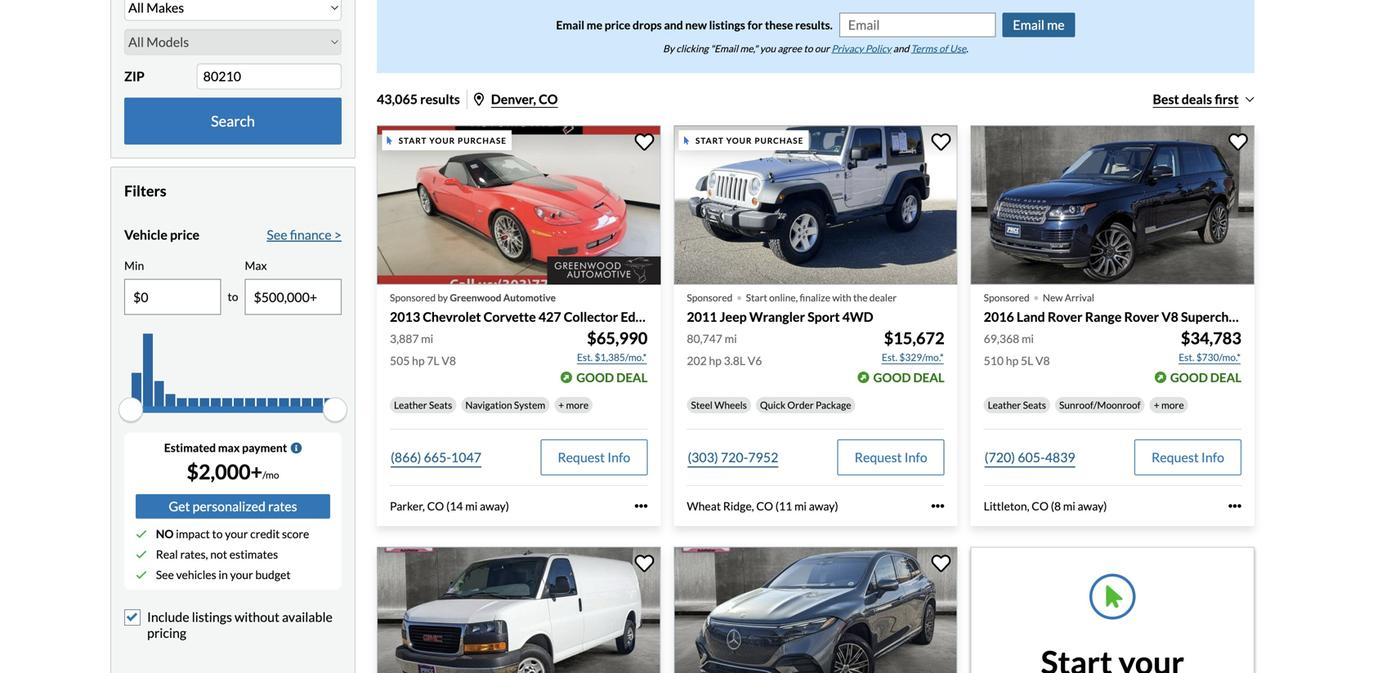 Task type: locate. For each thing, give the bounding box(es) containing it.
0 horizontal spatial sponsored
[[390, 292, 436, 304]]

request info button for $34,783
[[1135, 440, 1242, 476]]

Min field
[[125, 280, 220, 314]]

1 horizontal spatial ·
[[1033, 282, 1040, 311]]

1 leather from the left
[[394, 399, 427, 411]]

rover down new
[[1048, 309, 1083, 325]]

0 horizontal spatial request info
[[558, 450, 631, 465]]

range
[[1085, 309, 1122, 325]]

mi
[[421, 332, 433, 346], [725, 332, 737, 346], [1022, 332, 1034, 346], [465, 499, 478, 513], [795, 499, 807, 513], [1063, 499, 1076, 513]]

0 horizontal spatial ·
[[736, 282, 743, 311]]

2 leather seats from the left
[[988, 399, 1046, 411]]

1 horizontal spatial mouse pointer image
[[684, 136, 689, 145]]

parker, co (14 mi away)
[[390, 499, 509, 513]]

1 horizontal spatial rover
[[1125, 309, 1159, 325]]

me
[[1047, 17, 1065, 33], [587, 18, 603, 32]]

1 horizontal spatial request info
[[855, 450, 928, 465]]

check image down check icon
[[136, 570, 147, 581]]

leather for ·
[[988, 399, 1021, 411]]

1 horizontal spatial v8
[[1036, 354, 1050, 368]]

steel wheels
[[691, 399, 747, 411]]

1 horizontal spatial listings
[[709, 18, 746, 32]]

0 horizontal spatial rover
[[1048, 309, 1083, 325]]

1 horizontal spatial start
[[696, 136, 724, 145]]

2 horizontal spatial request info
[[1152, 450, 1225, 465]]

more down the est. $730/mo.* button
[[1162, 399, 1184, 411]]

1 leather seats from the left
[[394, 399, 452, 411]]

0 horizontal spatial good deal
[[577, 370, 648, 385]]

1 away) from the left
[[480, 499, 509, 513]]

good for $34,783
[[1171, 370, 1208, 385]]

1 vertical spatial see
[[156, 568, 174, 582]]

mi inside 3,887 mi 505 hp 7l v8
[[421, 332, 433, 346]]

sponsored inside 'sponsored · new arrival 2016 land rover range rover v8 supercharged 4wd'
[[984, 292, 1030, 304]]

0 horizontal spatial listings
[[192, 610, 232, 626]]

69,368 mi 510 hp 5l v8
[[984, 332, 1050, 368]]

2 4wd from the left
[[1265, 309, 1296, 325]]

hp inside 69,368 mi 510 hp 5l v8
[[1006, 354, 1019, 368]]

hp inside 80,747 mi 202 hp 3.8l v6
[[709, 354, 722, 368]]

1 horizontal spatial see
[[267, 227, 288, 243]]

see left finance
[[267, 227, 288, 243]]

co right denver,
[[539, 91, 558, 107]]

start for ·
[[696, 136, 724, 145]]

· left new
[[1033, 282, 1040, 311]]

1 horizontal spatial good deal
[[874, 370, 945, 385]]

3 deal from the left
[[1211, 370, 1242, 385]]

2011
[[687, 309, 717, 325]]

0 horizontal spatial seats
[[429, 399, 452, 411]]

2 check image from the top
[[136, 570, 147, 581]]

mouse pointer image for by
[[387, 136, 392, 145]]

request info button for $65,990
[[541, 440, 648, 476]]

seats down 7l
[[429, 399, 452, 411]]

1 horizontal spatial request
[[855, 450, 902, 465]]

new
[[1043, 292, 1063, 304]]

more for ·
[[1162, 399, 1184, 411]]

2 horizontal spatial deal
[[1211, 370, 1242, 385]]

no
[[156, 527, 174, 541]]

2 horizontal spatial info
[[1202, 450, 1225, 465]]

1 + more from the left
[[559, 399, 589, 411]]

· for $15,672
[[736, 282, 743, 311]]

2 away) from the left
[[809, 499, 839, 513]]

1 good from the left
[[577, 370, 614, 385]]

2 leather from the left
[[988, 399, 1021, 411]]

(866) 665-1047
[[391, 450, 482, 465]]

the
[[854, 292, 868, 304]]

sponsored inside sponsored by greenwood automotive 2013 chevrolet corvette 427 collector edition 1sc convertible rwd
[[390, 292, 436, 304]]

more right system
[[566, 399, 589, 411]]

1 · from the left
[[736, 282, 743, 311]]

+ more for ·
[[1154, 399, 1184, 411]]

hp
[[412, 354, 425, 368], [709, 354, 722, 368], [1006, 354, 1019, 368]]

est. left $1,385/mo.*
[[577, 351, 593, 363]]

2 horizontal spatial v8
[[1162, 309, 1179, 325]]

0 horizontal spatial est.
[[577, 351, 593, 363]]

0 horizontal spatial to
[[212, 527, 223, 541]]

1 ellipsis h image from the left
[[635, 500, 648, 513]]

2 est. from the left
[[882, 351, 898, 363]]

to left "max" field
[[228, 290, 238, 304]]

email for email me
[[1013, 17, 1045, 33]]

3,887 mi 505 hp 7l v8
[[390, 332, 456, 368]]

see down real
[[156, 568, 174, 582]]

good down est. $329/mo.* button
[[874, 370, 911, 385]]

(866) 665-1047 button
[[390, 440, 482, 476]]

0 horizontal spatial more
[[566, 399, 589, 411]]

parker,
[[390, 499, 425, 513]]

1 horizontal spatial email
[[1013, 17, 1045, 33]]

(11
[[776, 499, 792, 513]]

hp inside 3,887 mi 505 hp 7l v8
[[412, 354, 425, 368]]

2 mouse pointer image from the left
[[684, 136, 689, 145]]

2 horizontal spatial away)
[[1078, 499, 1107, 513]]

away) right (11
[[809, 499, 839, 513]]

0 horizontal spatial 4wd
[[843, 309, 874, 325]]

0 horizontal spatial see
[[156, 568, 174, 582]]

wheat ridge, co (11 mi away)
[[687, 499, 839, 513]]

budget
[[255, 568, 291, 582]]

2 hp from the left
[[709, 354, 722, 368]]

2 · from the left
[[1033, 282, 1040, 311]]

purchase for ·
[[755, 136, 804, 145]]

good down est. $1,385/mo.* button
[[577, 370, 614, 385]]

3 est. from the left
[[1179, 351, 1195, 363]]

ellipsis h image for ·
[[1229, 500, 1242, 513]]

email me
[[1013, 17, 1065, 33]]

est.
[[577, 351, 593, 363], [882, 351, 898, 363], [1179, 351, 1195, 363]]

665-
[[424, 450, 451, 465]]

available
[[282, 610, 333, 626]]

good for $15,672
[[874, 370, 911, 385]]

1 horizontal spatial est.
[[882, 351, 898, 363]]

1 horizontal spatial purchase
[[755, 136, 804, 145]]

1 horizontal spatial info
[[905, 450, 928, 465]]

1 horizontal spatial leather seats
[[988, 399, 1046, 411]]

see for see vehicles in your budget
[[156, 568, 174, 582]]

3 away) from the left
[[1078, 499, 1107, 513]]

est. inside "$34,783 est. $730/mo.*"
[[1179, 351, 1195, 363]]

1 horizontal spatial to
[[228, 290, 238, 304]]

info circle image
[[290, 443, 302, 454]]

figure
[[131, 334, 335, 408]]

request info for $15,672
[[855, 450, 928, 465]]

v8 for ·
[[1036, 354, 1050, 368]]

good
[[577, 370, 614, 385], [874, 370, 911, 385], [1171, 370, 1208, 385]]

rover right the range
[[1125, 309, 1159, 325]]

est. inside the $15,672 est. $329/mo.*
[[882, 351, 898, 363]]

leather down 505
[[394, 399, 427, 411]]

rwd
[[763, 309, 795, 325]]

+ more down the est. $730/mo.* button
[[1154, 399, 1184, 411]]

v8 right 5l
[[1036, 354, 1050, 368]]

$65,990 est. $1,385/mo.*
[[577, 329, 648, 363]]

+ more
[[559, 399, 589, 411], [1154, 399, 1184, 411]]

wheels
[[715, 399, 747, 411]]

wheat
[[687, 499, 721, 513]]

rates
[[268, 499, 297, 515]]

est. down $34,783
[[1179, 351, 1195, 363]]

2 request info from the left
[[855, 450, 928, 465]]

4wd down the the
[[843, 309, 874, 325]]

3 hp from the left
[[1006, 354, 1019, 368]]

1 vertical spatial price
[[170, 227, 200, 243]]

1 request info from the left
[[558, 450, 631, 465]]

1 info from the left
[[608, 450, 631, 465]]

mi right "(8"
[[1063, 499, 1076, 513]]

leather down 510
[[988, 399, 1021, 411]]

2 vertical spatial to
[[212, 527, 223, 541]]

co left "(8"
[[1032, 499, 1049, 513]]

Max field
[[246, 280, 341, 314]]

1 sponsored from the left
[[390, 292, 436, 304]]

1 horizontal spatial seats
[[1023, 399, 1046, 411]]

price left drops
[[605, 18, 631, 32]]

est. $730/mo.* button
[[1178, 349, 1242, 366]]

2 horizontal spatial start
[[746, 292, 768, 304]]

1 horizontal spatial start your purchase
[[696, 136, 804, 145]]

1 horizontal spatial request info button
[[838, 440, 945, 476]]

with
[[833, 292, 852, 304]]

check image
[[136, 529, 147, 540], [136, 570, 147, 581]]

1 horizontal spatial more
[[1162, 399, 1184, 411]]

sponsored up 2011
[[687, 292, 733, 304]]

1 horizontal spatial hp
[[709, 354, 722, 368]]

est. down $15,672
[[882, 351, 898, 363]]

sponsored for $65,990
[[390, 292, 436, 304]]

1 purchase from the left
[[458, 136, 507, 145]]

info for $65,990
[[608, 450, 631, 465]]

1 est. from the left
[[577, 351, 593, 363]]

· for $34,783
[[1033, 282, 1040, 311]]

(303)
[[688, 450, 718, 465]]

by
[[663, 42, 675, 54]]

sunroof/moonroof
[[1060, 399, 1141, 411]]

0 horizontal spatial good
[[577, 370, 614, 385]]

v8 right 7l
[[442, 354, 456, 368]]

start for by
[[399, 136, 427, 145]]

· inside sponsored · start online, finalize with the dealer 2011 jeep wrangler sport 4wd
[[736, 282, 743, 311]]

away) for greenwood automotive
[[480, 499, 509, 513]]

2 + from the left
[[1154, 399, 1160, 411]]

1 deal from the left
[[617, 370, 648, 385]]

3 request from the left
[[1152, 450, 1199, 465]]

2 horizontal spatial good
[[1171, 370, 1208, 385]]

1 horizontal spatial away)
[[809, 499, 839, 513]]

0 horizontal spatial start your purchase
[[399, 136, 507, 145]]

2 good from the left
[[874, 370, 911, 385]]

land
[[1017, 309, 1045, 325]]

start
[[399, 136, 427, 145], [696, 136, 724, 145], [746, 292, 768, 304]]

1 request from the left
[[558, 450, 605, 465]]

deal down $1,385/mo.*
[[617, 370, 648, 385]]

4wd inside sponsored · start online, finalize with the dealer 2011 jeep wrangler sport 4wd
[[843, 309, 874, 325]]

search
[[211, 112, 255, 130]]

(8
[[1051, 499, 1061, 513]]

4wd right the supercharged
[[1265, 309, 1296, 325]]

2 good deal from the left
[[874, 370, 945, 385]]

good deal for $15,672
[[874, 370, 945, 385]]

good deal down est. $329/mo.* button
[[874, 370, 945, 385]]

good down the est. $730/mo.* button
[[1171, 370, 1208, 385]]

1 vertical spatial to
[[228, 290, 238, 304]]

est. for $65,990
[[577, 351, 593, 363]]

sponsored up 2016
[[984, 292, 1030, 304]]

request info button
[[541, 440, 648, 476], [838, 440, 945, 476], [1135, 440, 1242, 476]]

hp right 202
[[709, 354, 722, 368]]

2 deal from the left
[[914, 370, 945, 385]]

2 + more from the left
[[1154, 399, 1184, 411]]

1 seats from the left
[[429, 399, 452, 411]]

est. inside $65,990 est. $1,385/mo.*
[[577, 351, 593, 363]]

2 horizontal spatial sponsored
[[984, 292, 1030, 304]]

quick order package
[[760, 399, 851, 411]]

0 vertical spatial and
[[664, 18, 683, 32]]

0 horizontal spatial mouse pointer image
[[387, 136, 392, 145]]

co left (14
[[427, 499, 444, 513]]

info for $15,672
[[905, 450, 928, 465]]

0 vertical spatial to
[[804, 42, 813, 54]]

request for $15,672
[[855, 450, 902, 465]]

policy
[[866, 42, 892, 54]]

·
[[736, 282, 743, 311], [1033, 282, 1040, 311]]

2 sponsored from the left
[[687, 292, 733, 304]]

hp left 5l
[[1006, 354, 1019, 368]]

3 request info from the left
[[1152, 450, 1225, 465]]

greenwood
[[450, 292, 502, 304]]

2 horizontal spatial request
[[1152, 450, 1199, 465]]

leather
[[394, 399, 427, 411], [988, 399, 1021, 411]]

vehicles
[[176, 568, 216, 582]]

1 horizontal spatial deal
[[914, 370, 945, 385]]

of
[[939, 42, 948, 54]]

to
[[804, 42, 813, 54], [228, 290, 238, 304], [212, 527, 223, 541]]

deal for $34,783
[[1211, 370, 1242, 385]]

email me price drops and new listings for these results.
[[556, 18, 833, 32]]

1 horizontal spatial + more
[[1154, 399, 1184, 411]]

$34,783
[[1181, 329, 1242, 348]]

mouse pointer image
[[387, 136, 392, 145], [684, 136, 689, 145]]

(720)
[[985, 450, 1015, 465]]

no impact to your credit score
[[156, 527, 309, 541]]

v8 inside 69,368 mi 510 hp 5l v8
[[1036, 354, 1050, 368]]

+ for ·
[[1154, 399, 1160, 411]]

+ more right system
[[559, 399, 589, 411]]

bright silver metallic clearcoat 2011 jeep wrangler sport 4wd suv / crossover four-wheel drive 6-speed manual image
[[674, 125, 958, 285]]

get personalized rates button
[[136, 495, 330, 519]]

seats for by
[[429, 399, 452, 411]]

1 vertical spatial check image
[[136, 570, 147, 581]]

0 horizontal spatial info
[[608, 450, 631, 465]]

0 horizontal spatial leather
[[394, 399, 427, 411]]

sponsored · new arrival 2016 land rover range rover v8 supercharged 4wd
[[984, 282, 1296, 325]]

3 good deal from the left
[[1171, 370, 1242, 385]]

2 horizontal spatial est.
[[1179, 351, 1195, 363]]

email inside email me button
[[1013, 17, 1045, 33]]

2 request from the left
[[855, 450, 902, 465]]

good deal
[[577, 370, 648, 385], [874, 370, 945, 385], [1171, 370, 1242, 385]]

0 horizontal spatial ellipsis h image
[[635, 500, 648, 513]]

co
[[539, 91, 558, 107], [427, 499, 444, 513], [757, 499, 773, 513], [1032, 499, 1049, 513]]

2 request info button from the left
[[838, 440, 945, 476]]

v8 left the supercharged
[[1162, 309, 1179, 325]]

and right policy
[[893, 42, 909, 54]]

estimated
[[164, 441, 216, 455]]

mi inside 69,368 mi 510 hp 5l v8
[[1022, 332, 1034, 346]]

1 check image from the top
[[136, 529, 147, 540]]

0 horizontal spatial request info button
[[541, 440, 648, 476]]

1 horizontal spatial leather
[[988, 399, 1021, 411]]

listings inside include listings without available pricing
[[192, 610, 232, 626]]

mi down land
[[1022, 332, 1034, 346]]

0 horizontal spatial purchase
[[458, 136, 507, 145]]

seats
[[429, 399, 452, 411], [1023, 399, 1046, 411]]

1 hp from the left
[[412, 354, 425, 368]]

0 vertical spatial listings
[[709, 18, 746, 32]]

dealer
[[870, 292, 897, 304]]

0 horizontal spatial +
[[559, 399, 564, 411]]

· inside 'sponsored · new arrival 2016 land rover range rover v8 supercharged 4wd'
[[1033, 282, 1040, 311]]

price right vehicle at top
[[170, 227, 200, 243]]

>
[[334, 227, 342, 243]]

co for littleton,
[[1032, 499, 1049, 513]]

0 vertical spatial check image
[[136, 529, 147, 540]]

est. for $15,672
[[882, 351, 898, 363]]

mi down jeep
[[725, 332, 737, 346]]

3 request info button from the left
[[1135, 440, 1242, 476]]

1 start your purchase from the left
[[399, 136, 507, 145]]

1 horizontal spatial good
[[874, 370, 911, 385]]

0 horizontal spatial v8
[[442, 354, 456, 368]]

deal
[[617, 370, 648, 385], [914, 370, 945, 385], [1211, 370, 1242, 385]]

0 horizontal spatial + more
[[559, 399, 589, 411]]

away)
[[480, 499, 509, 513], [809, 499, 839, 513], [1078, 499, 1107, 513]]

2 ellipsis h image from the left
[[1229, 500, 1242, 513]]

terms
[[911, 42, 937, 54]]

· right 2011
[[736, 282, 743, 311]]

2 horizontal spatial good deal
[[1171, 370, 1242, 385]]

2 more from the left
[[1162, 399, 1184, 411]]

3 sponsored from the left
[[984, 292, 1030, 304]]

1 4wd from the left
[[843, 309, 874, 325]]

sponsored inside sponsored · start online, finalize with the dealer 2011 jeep wrangler sport 4wd
[[687, 292, 733, 304]]

2 seats from the left
[[1023, 399, 1046, 411]]

2 horizontal spatial to
[[804, 42, 813, 54]]

0 horizontal spatial leather seats
[[394, 399, 452, 411]]

deal down $730/mo.*
[[1211, 370, 1242, 385]]

1 vertical spatial listings
[[192, 610, 232, 626]]

see
[[267, 227, 288, 243], [156, 568, 174, 582]]

score
[[282, 527, 309, 541]]

1 rover from the left
[[1048, 309, 1083, 325]]

request info
[[558, 450, 631, 465], [855, 450, 928, 465], [1152, 450, 1225, 465]]

0 horizontal spatial hp
[[412, 354, 425, 368]]

1 request info button from the left
[[541, 440, 648, 476]]

mi up 7l
[[421, 332, 433, 346]]

2 info from the left
[[905, 450, 928, 465]]

mi right (11
[[795, 499, 807, 513]]

1 horizontal spatial ellipsis h image
[[1229, 500, 1242, 513]]

2 horizontal spatial hp
[[1006, 354, 1019, 368]]

away) right "(8"
[[1078, 499, 1107, 513]]

good deal down the est. $730/mo.* button
[[1171, 370, 1242, 385]]

by
[[438, 292, 448, 304]]

7952
[[748, 450, 779, 465]]

0 vertical spatial price
[[605, 18, 631, 32]]

see finance > link
[[267, 225, 342, 245]]

2016
[[984, 309, 1014, 325]]

leather seats down 5l
[[988, 399, 1046, 411]]

0 horizontal spatial email
[[556, 18, 585, 32]]

sponsored up 2013
[[390, 292, 436, 304]]

email for email me price drops and new listings for these results.
[[556, 18, 585, 32]]

3 good from the left
[[1171, 370, 1208, 385]]

listings right include on the left bottom of the page
[[192, 610, 232, 626]]

est. $1,385/mo.* button
[[576, 349, 648, 366]]

seats down 5l
[[1023, 399, 1046, 411]]

1 more from the left
[[566, 399, 589, 411]]

ellipsis h image
[[635, 500, 648, 513], [1229, 500, 1242, 513]]

ellipsis h image for greenwood automotive
[[635, 500, 648, 513]]

1 + from the left
[[559, 399, 564, 411]]

listings up the '"email'
[[709, 18, 746, 32]]

check image up check icon
[[136, 529, 147, 540]]

2 purchase from the left
[[755, 136, 804, 145]]

0 horizontal spatial away)
[[480, 499, 509, 513]]

map marker alt image
[[474, 93, 484, 106]]

3 info from the left
[[1202, 450, 1225, 465]]

0 horizontal spatial start
[[399, 136, 427, 145]]

1 horizontal spatial me
[[1047, 17, 1065, 33]]

1 horizontal spatial 4wd
[[1265, 309, 1296, 325]]

+ right sunroof/moonroof in the bottom of the page
[[1154, 399, 1160, 411]]

to up real rates, not estimates
[[212, 527, 223, 541]]

2 horizontal spatial request info button
[[1135, 440, 1242, 476]]

1 horizontal spatial +
[[1154, 399, 1160, 411]]

v8 inside 3,887 mi 505 hp 7l v8
[[442, 354, 456, 368]]

email
[[1013, 17, 1045, 33], [556, 18, 585, 32]]

43,065 results
[[377, 91, 460, 107]]

0 horizontal spatial deal
[[617, 370, 648, 385]]

deal down $329/mo.*
[[914, 370, 945, 385]]

agree
[[778, 42, 802, 54]]

v6
[[748, 354, 762, 368]]

hp left 7l
[[412, 354, 425, 368]]

0 vertical spatial see
[[267, 227, 288, 243]]

to left our
[[804, 42, 813, 54]]

supercharged
[[1181, 309, 1263, 325]]

me inside button
[[1047, 17, 1065, 33]]

include
[[147, 610, 189, 626]]

and left new
[[664, 18, 683, 32]]

ridge,
[[723, 499, 754, 513]]

rates,
[[180, 548, 208, 562]]

1 horizontal spatial and
[[893, 42, 909, 54]]

2 start your purchase from the left
[[696, 136, 804, 145]]

co left (11
[[757, 499, 773, 513]]

1 mouse pointer image from the left
[[387, 136, 392, 145]]

see for see finance >
[[267, 227, 288, 243]]

loire blue 2016 land rover range rover v8 supercharged 4wd suv / crossover all-wheel drive 8-speed automatic image
[[971, 125, 1255, 285]]

summit white 2020 gmc savana cargo 3500 extended rwd van rear-wheel drive automatic image
[[377, 547, 661, 674]]

sponsored
[[390, 292, 436, 304], [687, 292, 733, 304], [984, 292, 1030, 304]]

leather seats down 7l
[[394, 399, 452, 411]]

+ right system
[[559, 399, 564, 411]]

1 good deal from the left
[[577, 370, 648, 385]]

1 horizontal spatial sponsored
[[687, 292, 733, 304]]

0 horizontal spatial request
[[558, 450, 605, 465]]

good deal down est. $1,385/mo.* button
[[577, 370, 648, 385]]

0 horizontal spatial me
[[587, 18, 603, 32]]

away) right (14
[[480, 499, 509, 513]]

more
[[566, 399, 589, 411], [1162, 399, 1184, 411]]



Task type: describe. For each thing, give the bounding box(es) containing it.
/mo
[[262, 469, 279, 481]]

real
[[156, 548, 178, 562]]

(866)
[[391, 450, 421, 465]]

80,747
[[687, 332, 723, 346]]

co for parker,
[[427, 499, 444, 513]]

+ for greenwood automotive
[[559, 399, 564, 411]]

mouse pointer image for ·
[[684, 136, 689, 145]]

505
[[390, 354, 410, 368]]

80,747 mi 202 hp 3.8l v6
[[687, 332, 762, 368]]

more for greenwood automotive
[[566, 399, 589, 411]]

start inside sponsored · start online, finalize with the dealer 2011 jeep wrangler sport 4wd
[[746, 292, 768, 304]]

me for email me price drops and new listings for these results.
[[587, 18, 603, 32]]

order
[[788, 399, 814, 411]]

max
[[245, 259, 267, 273]]

v8 for greenwood automotive
[[442, 354, 456, 368]]

mi right (14
[[465, 499, 478, 513]]

leather for by
[[394, 399, 427, 411]]

ellipsis h image
[[932, 500, 945, 513]]

(14
[[446, 499, 463, 513]]

sponsored for $15,672
[[687, 292, 733, 304]]

filters
[[124, 182, 167, 200]]

3.8l
[[724, 354, 746, 368]]

427
[[539, 309, 561, 325]]

good deal for $34,783
[[1171, 370, 1242, 385]]

pricing
[[147, 625, 186, 641]]

vehicle price
[[124, 227, 200, 243]]

selenite grey metallic 2023 mercedes-benz eqs suv 580 4matic awd suv / crossover all-wheel drive automatic image
[[674, 547, 958, 674]]

results.
[[795, 18, 833, 32]]

leather seats for by
[[394, 399, 452, 411]]

drops
[[633, 18, 662, 32]]

ZIP telephone field
[[197, 63, 342, 89]]

check image
[[136, 549, 147, 561]]

sponsored by greenwood automotive 2013 chevrolet corvette 427 collector edition 1sc convertible rwd
[[390, 292, 795, 325]]

personalized
[[193, 499, 266, 515]]

request info button for $15,672
[[838, 440, 945, 476]]

without
[[235, 610, 280, 626]]

0 horizontal spatial and
[[664, 18, 683, 32]]

+ more for greenwood automotive
[[559, 399, 589, 411]]

estimates
[[229, 548, 278, 562]]

denver, co
[[491, 91, 558, 107]]

jeep
[[720, 309, 747, 325]]

deal for $65,990
[[617, 370, 648, 385]]

results
[[420, 91, 460, 107]]

quick
[[760, 399, 786, 411]]

$1,385/mo.*
[[595, 351, 647, 363]]

seats for ·
[[1023, 399, 1046, 411]]

zip
[[124, 68, 145, 84]]

start your purchase for greenwood automotive
[[399, 136, 507, 145]]

use
[[950, 42, 967, 54]]

est. $329/mo.* button
[[881, 349, 945, 366]]

720-
[[721, 450, 748, 465]]

clicking
[[676, 42, 709, 54]]

request for $65,990
[[558, 450, 605, 465]]

deal for $15,672
[[914, 370, 945, 385]]

new
[[685, 18, 707, 32]]

real rates, not estimates
[[156, 548, 278, 562]]

payment
[[242, 441, 287, 455]]

privacy
[[832, 42, 864, 54]]

corvette
[[484, 309, 536, 325]]

$65,990
[[587, 329, 648, 348]]

Email email field
[[840, 13, 995, 36]]

max
[[218, 441, 240, 455]]

2 rover from the left
[[1125, 309, 1159, 325]]

littleton,
[[984, 499, 1030, 513]]

include listings without available pricing
[[147, 610, 333, 641]]

edition
[[621, 309, 663, 325]]

see vehicles in your budget
[[156, 568, 291, 582]]

package
[[816, 399, 851, 411]]

leather seats for ·
[[988, 399, 1046, 411]]

3,887
[[390, 332, 419, 346]]

email me button
[[1003, 13, 1076, 37]]

5l
[[1021, 354, 1034, 368]]

purchase for greenwood automotive
[[458, 136, 507, 145]]

43,065
[[377, 91, 418, 107]]

(303) 720-7952 button
[[687, 440, 779, 476]]

min
[[124, 259, 144, 273]]

1sc
[[665, 309, 689, 325]]

terms of use link
[[911, 42, 967, 54]]

impact
[[176, 527, 210, 541]]

in
[[219, 568, 228, 582]]

(720) 605-4839 button
[[984, 440, 1076, 476]]

torch red 2013 chevrolet corvette 427 collector edition 1sc convertible rwd convertible rear-wheel drive manual image
[[377, 125, 661, 285]]

arrival
[[1065, 292, 1095, 304]]

est. for $34,783
[[1179, 351, 1195, 363]]

get personalized rates
[[169, 499, 297, 515]]

request info for $34,783
[[1152, 450, 1225, 465]]

mi inside 80,747 mi 202 hp 3.8l v6
[[725, 332, 737, 346]]

you
[[760, 42, 776, 54]]

credit
[[250, 527, 280, 541]]

me for email me
[[1047, 17, 1065, 33]]

1 horizontal spatial price
[[605, 18, 631, 32]]

littleton, co (8 mi away)
[[984, 499, 1107, 513]]

$15,672 est. $329/mo.*
[[882, 329, 945, 363]]

wrangler
[[750, 309, 805, 325]]

request info for $65,990
[[558, 450, 631, 465]]

automotive
[[503, 292, 556, 304]]

online,
[[769, 292, 798, 304]]

$34,783 est. $730/mo.*
[[1179, 329, 1242, 363]]

sponsored for $34,783
[[984, 292, 1030, 304]]

me,"
[[740, 42, 758, 54]]

hp for $34,783
[[1006, 354, 1019, 368]]

greenwood automotive image
[[547, 257, 661, 285]]

0 horizontal spatial price
[[170, 227, 200, 243]]

co for denver,
[[539, 91, 558, 107]]

good deal for $65,990
[[577, 370, 648, 385]]

1 vertical spatial and
[[893, 42, 909, 54]]

privacy policy link
[[832, 42, 892, 54]]

see finance >
[[267, 227, 342, 243]]

denver,
[[491, 91, 536, 107]]

info for $34,783
[[1202, 450, 1225, 465]]

start your purchase for ·
[[696, 136, 804, 145]]

request for $34,783
[[1152, 450, 1199, 465]]

estimated max payment
[[164, 441, 287, 455]]

hp for $65,990
[[412, 354, 425, 368]]

$2,000+
[[187, 460, 262, 485]]

hp for $15,672
[[709, 354, 722, 368]]

4wd inside 'sponsored · new arrival 2016 land rover range rover v8 supercharged 4wd'
[[1265, 309, 1296, 325]]

finance
[[290, 227, 332, 243]]

system
[[514, 399, 546, 411]]

$2,000+ /mo
[[187, 460, 279, 485]]

$730/mo.*
[[1197, 351, 1241, 363]]

"email
[[711, 42, 738, 54]]

our
[[815, 42, 830, 54]]

away) for ·
[[1078, 499, 1107, 513]]

good for $65,990
[[577, 370, 614, 385]]

navigation system
[[465, 399, 546, 411]]

v8 inside 'sponsored · new arrival 2016 land rover range rover v8 supercharged 4wd'
[[1162, 309, 1179, 325]]



Task type: vqa. For each thing, say whether or not it's contained in the screenshot.
the middle Info
yes



